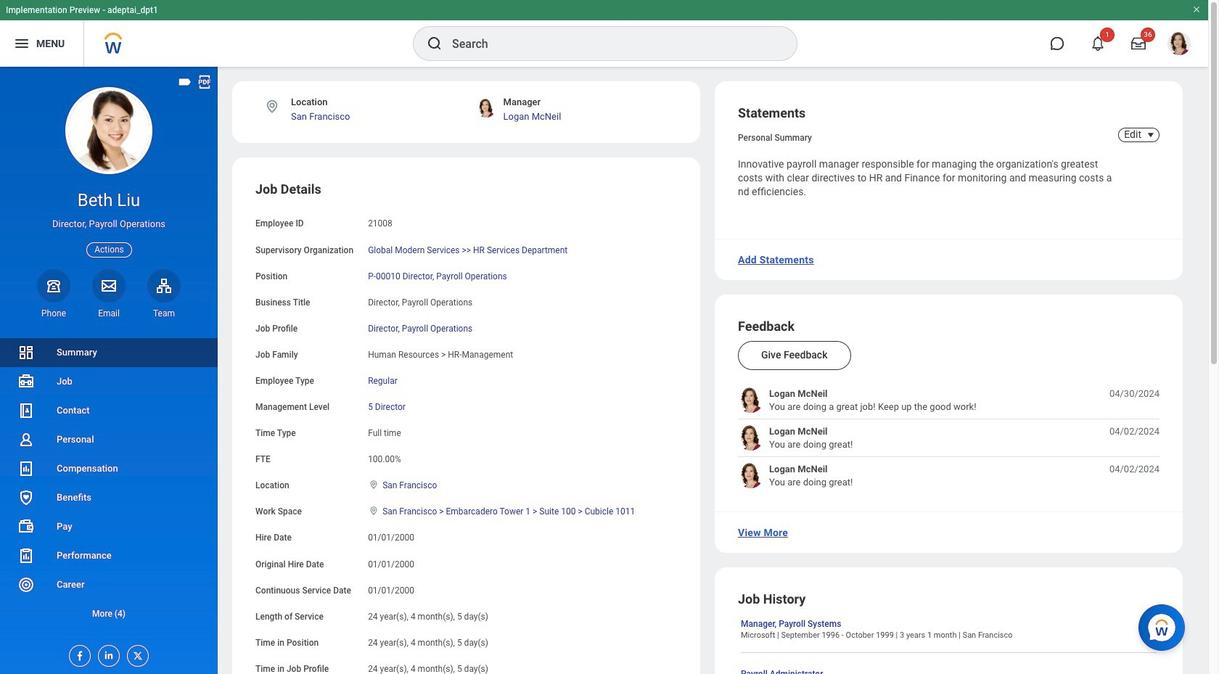 Task type: describe. For each thing, give the bounding box(es) containing it.
2 location image from the top
[[368, 506, 380, 516]]

pay image
[[17, 518, 35, 536]]

compensation image
[[17, 460, 35, 478]]

linkedin image
[[99, 646, 115, 661]]

3 employee's photo (logan mcneil) image from the top
[[738, 463, 764, 489]]

justify image
[[13, 35, 30, 52]]

close environment banner image
[[1193, 5, 1201, 14]]

phone beth liu element
[[37, 308, 70, 319]]

personal summary element
[[738, 130, 812, 143]]

x image
[[128, 646, 144, 662]]

phone image
[[44, 277, 64, 295]]

email beth liu element
[[92, 308, 126, 319]]

2 employee's photo (logan mcneil) image from the top
[[738, 426, 764, 451]]

view team image
[[155, 277, 173, 295]]

view printable version (pdf) image
[[197, 74, 213, 90]]

Search Workday  search field
[[452, 28, 767, 60]]

summary image
[[17, 344, 35, 362]]

team beth liu element
[[147, 308, 181, 319]]

profile logan mcneil image
[[1168, 32, 1191, 58]]

1 location image from the top
[[368, 480, 380, 490]]



Task type: locate. For each thing, give the bounding box(es) containing it.
performance image
[[17, 547, 35, 565]]

mail image
[[100, 277, 118, 295]]

caret down image
[[1143, 129, 1160, 141]]

1 vertical spatial employee's photo (logan mcneil) image
[[738, 426, 764, 451]]

list
[[0, 338, 218, 629], [738, 388, 1160, 489]]

1 employee's photo (logan mcneil) image from the top
[[738, 388, 764, 413]]

location image
[[368, 480, 380, 490], [368, 506, 380, 516]]

0 vertical spatial location image
[[368, 480, 380, 490]]

banner
[[0, 0, 1209, 67]]

0 vertical spatial employee's photo (logan mcneil) image
[[738, 388, 764, 413]]

career image
[[17, 576, 35, 594]]

employee's photo (logan mcneil) image
[[738, 388, 764, 413], [738, 426, 764, 451], [738, 463, 764, 489]]

personal image
[[17, 431, 35, 449]]

benefits image
[[17, 489, 35, 507]]

inbox large image
[[1132, 36, 1146, 51]]

facebook image
[[70, 646, 86, 662]]

job image
[[17, 373, 35, 391]]

1 vertical spatial location image
[[368, 506, 380, 516]]

1 horizontal spatial list
[[738, 388, 1160, 489]]

full time element
[[368, 425, 401, 439]]

0 horizontal spatial list
[[0, 338, 218, 629]]

location image
[[264, 99, 280, 115]]

contact image
[[17, 402, 35, 420]]

group
[[256, 181, 677, 674]]

navigation pane region
[[0, 67, 218, 674]]

notifications large image
[[1091, 36, 1106, 51]]

2 vertical spatial employee's photo (logan mcneil) image
[[738, 463, 764, 489]]

tag image
[[177, 74, 193, 90]]

search image
[[426, 35, 444, 52]]



Task type: vqa. For each thing, say whether or not it's contained in the screenshot.
the leftmost location icon
yes



